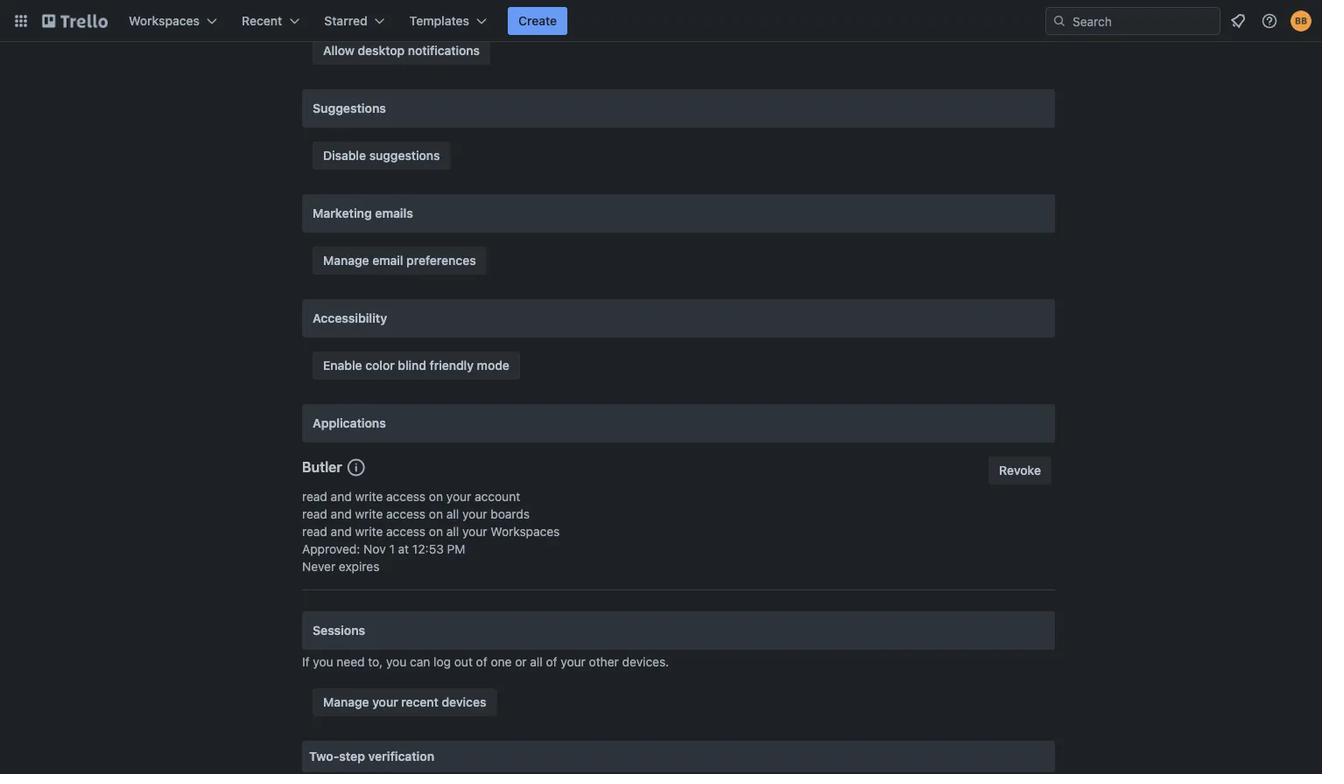 Task type: locate. For each thing, give the bounding box(es) containing it.
2 vertical spatial and
[[331, 525, 352, 539]]

applications
[[313, 416, 386, 431]]

1 manage from the top
[[323, 253, 369, 268]]

read
[[302, 490, 327, 504], [302, 507, 327, 522], [302, 525, 327, 539]]

write
[[355, 490, 383, 504], [355, 507, 383, 522], [355, 525, 383, 539]]

your left account
[[446, 490, 471, 504]]

recent
[[401, 696, 439, 710]]

you right if
[[313, 655, 333, 670]]

0 vertical spatial workspaces
[[129, 14, 200, 28]]

expires
[[339, 560, 379, 574]]

pm
[[447, 542, 465, 557]]

emails
[[375, 206, 413, 221]]

0 horizontal spatial you
[[313, 655, 333, 670]]

manage for manage your recent devices
[[323, 696, 369, 710]]

your inside manage your recent devices link
[[372, 696, 398, 710]]

2 you from the left
[[386, 655, 407, 670]]

one
[[491, 655, 512, 670]]

1 on from the top
[[429, 490, 443, 504]]

of
[[476, 655, 487, 670], [546, 655, 557, 670]]

2 access from the top
[[386, 507, 426, 522]]

0 vertical spatial access
[[386, 490, 426, 504]]

12:53
[[412, 542, 444, 557]]

sessions
[[313, 624, 365, 638]]

2 on from the top
[[429, 507, 443, 522]]

3 access from the top
[[386, 525, 426, 539]]

1 vertical spatial read
[[302, 507, 327, 522]]

manage email preferences link
[[313, 247, 486, 275]]

open information menu image
[[1261, 12, 1278, 30]]

out
[[454, 655, 473, 670]]

0 vertical spatial read
[[302, 490, 327, 504]]

suggestions
[[313, 101, 386, 116]]

0 horizontal spatial of
[[476, 655, 487, 670]]

need
[[337, 655, 365, 670]]

1 vertical spatial manage
[[323, 696, 369, 710]]

marketing
[[313, 206, 372, 221]]

color
[[365, 359, 395, 373]]

primary element
[[0, 0, 1322, 42]]

starred
[[324, 14, 367, 28]]

1 horizontal spatial workspaces
[[491, 525, 560, 539]]

account
[[475, 490, 520, 504]]

all
[[446, 507, 459, 522], [446, 525, 459, 539], [530, 655, 543, 670]]

2 vertical spatial write
[[355, 525, 383, 539]]

preferences
[[406, 253, 476, 268]]

2 of from the left
[[546, 655, 557, 670]]

allow desktop notifications
[[323, 43, 480, 58]]

0 vertical spatial manage
[[323, 253, 369, 268]]

access
[[386, 490, 426, 504], [386, 507, 426, 522], [386, 525, 426, 539]]

read and write access on your account read and write access on all your boards read and write access on all your workspaces approved: nov 1 at 12:53 pm never expires
[[302, 490, 560, 574]]

accessibility
[[313, 311, 387, 326]]

1 write from the top
[[355, 490, 383, 504]]

1 horizontal spatial of
[[546, 655, 557, 670]]

0 vertical spatial on
[[429, 490, 443, 504]]

workspaces
[[129, 14, 200, 28], [491, 525, 560, 539]]

templates
[[410, 14, 469, 28]]

never
[[302, 560, 335, 574]]

2 vertical spatial read
[[302, 525, 327, 539]]

log
[[434, 655, 451, 670]]

your down account
[[462, 507, 487, 522]]

and
[[331, 490, 352, 504], [331, 507, 352, 522], [331, 525, 352, 539]]

or
[[515, 655, 527, 670]]

you right to, at the left
[[386, 655, 407, 670]]

butler
[[302, 459, 342, 476]]

0 vertical spatial and
[[331, 490, 352, 504]]

3 on from the top
[[429, 525, 443, 539]]

to,
[[368, 655, 383, 670]]

your left recent
[[372, 696, 398, 710]]

1 vertical spatial write
[[355, 507, 383, 522]]

1 vertical spatial and
[[331, 507, 352, 522]]

workspaces inside dropdown button
[[129, 14, 200, 28]]

0 notifications image
[[1228, 11, 1249, 32]]

1 vertical spatial on
[[429, 507, 443, 522]]

on
[[429, 490, 443, 504], [429, 507, 443, 522], [429, 525, 443, 539]]

1 horizontal spatial you
[[386, 655, 407, 670]]

verification
[[368, 750, 434, 764]]

bob builder (bobbuilder40) image
[[1291, 11, 1312, 32]]

devices
[[442, 696, 486, 710]]

2 manage from the top
[[323, 696, 369, 710]]

0 vertical spatial write
[[355, 490, 383, 504]]

of right out
[[476, 655, 487, 670]]

1 vertical spatial access
[[386, 507, 426, 522]]

your up pm
[[462, 525, 487, 539]]

step
[[339, 750, 365, 764]]

allow
[[323, 43, 355, 58]]

None button
[[989, 457, 1052, 485]]

manage email preferences
[[323, 253, 476, 268]]

manage left the email
[[323, 253, 369, 268]]

manage your recent devices
[[323, 696, 486, 710]]

1 vertical spatial workspaces
[[491, 525, 560, 539]]

of right or
[[546, 655, 557, 670]]

1 access from the top
[[386, 490, 426, 504]]

0 horizontal spatial workspaces
[[129, 14, 200, 28]]

your
[[446, 490, 471, 504], [462, 507, 487, 522], [462, 525, 487, 539], [561, 655, 586, 670], [372, 696, 398, 710]]

approved:
[[302, 542, 360, 557]]

2 vertical spatial access
[[386, 525, 426, 539]]

you
[[313, 655, 333, 670], [386, 655, 407, 670]]

2 vertical spatial on
[[429, 525, 443, 539]]

Search field
[[1066, 8, 1220, 34]]

manage
[[323, 253, 369, 268], [323, 696, 369, 710]]

manage for manage email preferences
[[323, 253, 369, 268]]

manage down need
[[323, 696, 369, 710]]

2 and from the top
[[331, 507, 352, 522]]

enable color blind friendly mode link
[[313, 352, 520, 380]]



Task type: vqa. For each thing, say whether or not it's contained in the screenshot.


Task type: describe. For each thing, give the bounding box(es) containing it.
two-step verification
[[309, 750, 434, 764]]

blind
[[398, 359, 426, 373]]

2 write from the top
[[355, 507, 383, 522]]

1
[[389, 542, 395, 557]]

templates button
[[399, 7, 497, 35]]

recent
[[242, 14, 282, 28]]

desktop
[[358, 43, 405, 58]]

starred button
[[314, 7, 396, 35]]

mode
[[477, 359, 510, 373]]

2 read from the top
[[302, 507, 327, 522]]

disable suggestions link
[[313, 142, 450, 170]]

manage your recent devices link
[[313, 689, 497, 717]]

back to home image
[[42, 7, 108, 35]]

workspaces button
[[118, 7, 228, 35]]

1 of from the left
[[476, 655, 487, 670]]

marketing emails
[[313, 206, 413, 221]]

email
[[372, 253, 403, 268]]

disable suggestions
[[323, 148, 440, 163]]

3 and from the top
[[331, 525, 352, 539]]

search image
[[1052, 14, 1066, 28]]

1 read from the top
[[302, 490, 327, 504]]

1 and from the top
[[331, 490, 352, 504]]

workspaces inside read and write access on your account read and write access on all your boards read and write access on all your workspaces approved: nov 1 at 12:53 pm never expires
[[491, 525, 560, 539]]

enable
[[323, 359, 362, 373]]

0 vertical spatial all
[[446, 507, 459, 522]]

at
[[398, 542, 409, 557]]

devices.
[[622, 655, 669, 670]]

recent button
[[231, 7, 310, 35]]

boards
[[491, 507, 530, 522]]

create
[[518, 14, 557, 28]]

suggestions
[[369, 148, 440, 163]]

can
[[410, 655, 430, 670]]

1 you from the left
[[313, 655, 333, 670]]

3 write from the top
[[355, 525, 383, 539]]

enable color blind friendly mode
[[323, 359, 510, 373]]

if you need to, you can log out of one or all of your other devices.
[[302, 655, 669, 670]]

create button
[[508, 7, 568, 35]]

1 vertical spatial all
[[446, 525, 459, 539]]

notifications
[[408, 43, 480, 58]]

2 vertical spatial all
[[530, 655, 543, 670]]

other
[[589, 655, 619, 670]]

3 read from the top
[[302, 525, 327, 539]]

friendly
[[430, 359, 474, 373]]

disable
[[323, 148, 366, 163]]

allow desktop notifications link
[[313, 37, 490, 65]]

if
[[302, 655, 310, 670]]

your left other
[[561, 655, 586, 670]]

nov
[[364, 542, 386, 557]]

two-
[[309, 750, 339, 764]]



